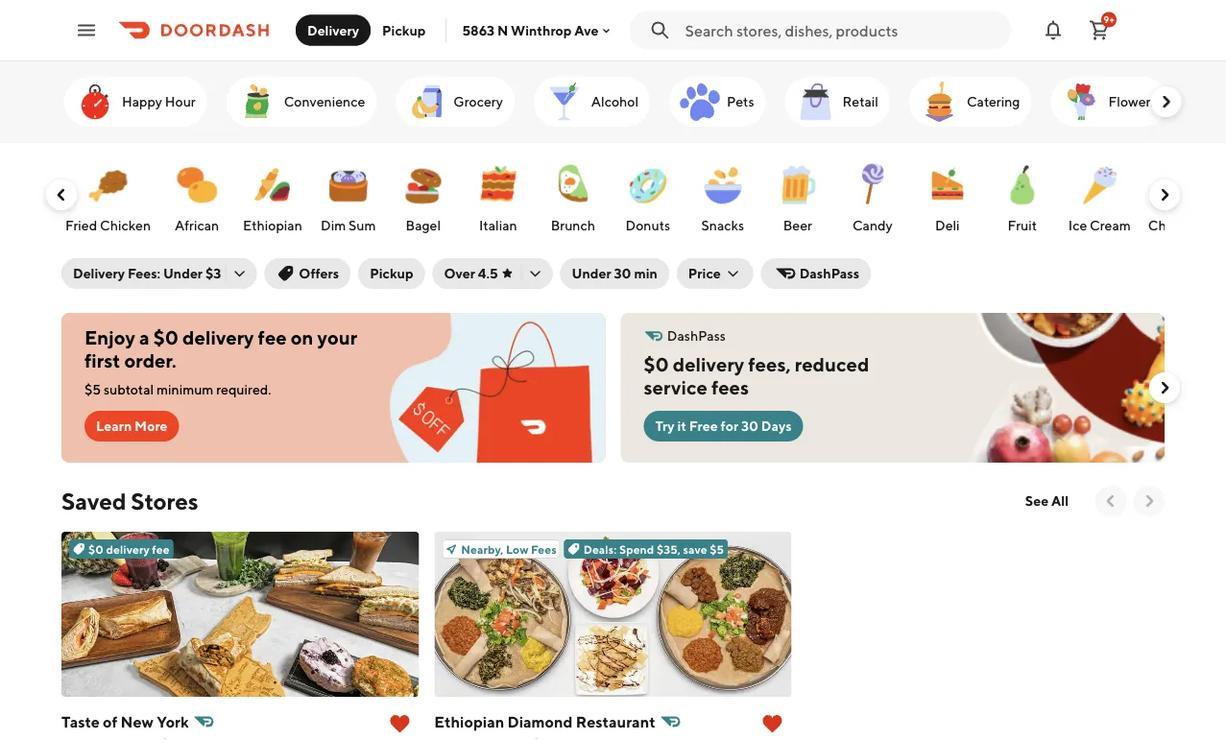 Task type: locate. For each thing, give the bounding box(es) containing it.
0 vertical spatial ethiopian
[[244, 218, 303, 233]]

min
[[634, 266, 658, 281]]

fee left on
[[258, 327, 287, 349]]

try it free for 30 days
[[656, 418, 792, 434]]

1 horizontal spatial $5
[[710, 543, 724, 556]]

1 vertical spatial delivery
[[673, 354, 745, 376]]

pickup down sum
[[370, 266, 414, 281]]

fees,
[[749, 354, 791, 376]]

0 vertical spatial pickup button
[[371, 15, 437, 46]]

your
[[318, 327, 358, 349]]

a
[[139, 327, 150, 349]]

0 vertical spatial delivery
[[307, 22, 359, 38]]

$0
[[154, 327, 179, 349], [644, 354, 669, 376], [88, 543, 104, 556]]

pets
[[727, 94, 754, 110]]

click to remove this store from your saved list image for ethiopian diamond restaurant
[[761, 713, 785, 736]]

0 horizontal spatial $5
[[85, 382, 101, 398]]

delivery left "fees:"
[[73, 266, 125, 281]]

sum
[[349, 218, 377, 233]]

delivery up required.
[[183, 327, 254, 349]]

more
[[135, 418, 168, 434]]

taste
[[61, 713, 100, 732]]

0 vertical spatial next button of carousel image
[[1157, 92, 1176, 111]]

offers
[[299, 266, 339, 281]]

fee down stores on the bottom left of page
[[152, 543, 170, 556]]

0 horizontal spatial 30
[[614, 266, 632, 281]]

$35,
[[657, 543, 681, 556]]

$0 inside enjoy a $0 delivery fee on your first order. $5 subtotal minimum required.
[[154, 327, 179, 349]]

winthrop
[[511, 22, 572, 38]]

0 vertical spatial $5
[[85, 382, 101, 398]]

5863 n winthrop ave
[[462, 22, 599, 38]]

$0 down saved
[[88, 543, 104, 556]]

1 vertical spatial delivery
[[73, 266, 125, 281]]

restaurant
[[576, 713, 656, 732]]

$0 right a
[[154, 327, 179, 349]]

$0 for $0 delivery fees, reduced service fees
[[644, 354, 669, 376]]

ethiopian left diamond
[[435, 713, 505, 732]]

2 vertical spatial delivery
[[106, 543, 150, 556]]

delivery down saved stores link
[[106, 543, 150, 556]]

delivery
[[307, 22, 359, 38], [73, 266, 125, 281]]

1 horizontal spatial delivery
[[183, 327, 254, 349]]

under left $3
[[163, 266, 203, 281]]

dashpass up service
[[667, 328, 726, 344]]

pickup
[[382, 22, 426, 38], [370, 266, 414, 281]]

0 horizontal spatial dashpass
[[667, 328, 726, 344]]

donuts
[[626, 218, 671, 233]]

30 left min
[[614, 266, 632, 281]]

delivery up fees
[[673, 354, 745, 376]]

1 vertical spatial pickup button
[[358, 258, 425, 289]]

2 under from the left
[[572, 266, 612, 281]]

cheesesteak
[[1149, 218, 1227, 233]]

fruit
[[1009, 218, 1038, 233]]

flowers link
[[1051, 77, 1168, 127]]

try
[[656, 418, 675, 434]]

5863
[[462, 22, 495, 38]]

stores
[[131, 488, 198, 515]]

$5 down first
[[85, 382, 101, 398]]

$5 right save
[[710, 543, 724, 556]]

$0 up service
[[644, 354, 669, 376]]

$0 inside $0 delivery fees, reduced service fees
[[644, 354, 669, 376]]

9+
[[1104, 14, 1115, 25]]

of
[[103, 713, 118, 732]]

$5 inside enjoy a $0 delivery fee on your first order. $5 subtotal minimum required.
[[85, 382, 101, 398]]

italian
[[480, 218, 518, 233]]

delivery inside button
[[307, 22, 359, 38]]

0 vertical spatial delivery
[[183, 327, 254, 349]]

fried chicken
[[66, 218, 151, 233]]

over 4.5 button
[[433, 258, 553, 289]]

retail image
[[793, 79, 839, 125]]

2 click to remove this store from your saved list image from the left
[[761, 713, 785, 736]]

5863 n winthrop ave button
[[462, 22, 614, 38]]

dim sum
[[321, 218, 377, 233]]

convenience image
[[234, 79, 280, 125]]

1 horizontal spatial dashpass
[[800, 266, 860, 281]]

1 horizontal spatial delivery
[[307, 22, 359, 38]]

pickup button left 5863
[[371, 15, 437, 46]]

previous button of carousel image
[[52, 185, 71, 205]]

free
[[690, 418, 718, 434]]

delivery
[[183, 327, 254, 349], [673, 354, 745, 376], [106, 543, 150, 556]]

delivery fees: under $3
[[73, 266, 221, 281]]

$0 delivery fees, reduced service fees
[[644, 354, 870, 399]]

delivery button
[[296, 15, 371, 46]]

1 click to remove this store from your saved list image from the left
[[388, 713, 411, 736]]

pickup button
[[371, 15, 437, 46], [358, 258, 425, 289]]

0 vertical spatial $0
[[154, 327, 179, 349]]

saved stores link
[[61, 486, 198, 517]]

2 vertical spatial next button of carousel image
[[1140, 492, 1159, 511]]

new
[[121, 713, 154, 732]]

click to remove this store from your saved list image for taste of new york
[[388, 713, 411, 736]]

delivery inside $0 delivery fees, reduced service fees
[[673, 354, 745, 376]]

ice cream
[[1069, 218, 1132, 233]]

dashpass down beer
[[800, 266, 860, 281]]

2 horizontal spatial $0
[[644, 354, 669, 376]]

it
[[678, 418, 687, 434]]

ethiopian diamond restaurant link
[[435, 709, 792, 741]]

0 horizontal spatial click to remove this store from your saved list image
[[388, 713, 411, 736]]

ethiopian
[[244, 218, 303, 233], [435, 713, 505, 732]]

1 horizontal spatial $0
[[154, 327, 179, 349]]

1 vertical spatial dashpass
[[667, 328, 726, 344]]

spend
[[620, 543, 655, 556]]

0 vertical spatial fee
[[258, 327, 287, 349]]

0 horizontal spatial fee
[[152, 543, 170, 556]]

1 horizontal spatial fee
[[258, 327, 287, 349]]

click to remove this store from your saved list image
[[388, 713, 411, 736], [761, 713, 785, 736]]

delivery for $0 delivery fee
[[106, 543, 150, 556]]

delivery inside enjoy a $0 delivery fee on your first order. $5 subtotal minimum required.
[[183, 327, 254, 349]]

1 vertical spatial fee
[[152, 543, 170, 556]]

saved
[[61, 488, 126, 515]]

2 horizontal spatial delivery
[[673, 354, 745, 376]]

ethiopian for ethiopian diamond restaurant
[[435, 713, 505, 732]]

1 vertical spatial next button of carousel image
[[1156, 378, 1175, 398]]

try it free for 30 days button
[[644, 411, 804, 442]]

pickup right delivery button
[[382, 22, 426, 38]]

delivery up the 'convenience'
[[307, 22, 359, 38]]

$5
[[85, 382, 101, 398], [710, 543, 724, 556]]

flowers image
[[1059, 79, 1105, 125]]

0 horizontal spatial delivery
[[73, 266, 125, 281]]

offers button
[[265, 258, 351, 289]]

fee
[[258, 327, 287, 349], [152, 543, 170, 556]]

0 vertical spatial dashpass
[[800, 266, 860, 281]]

1 vertical spatial $0
[[644, 354, 669, 376]]

grocery image
[[403, 79, 449, 125]]

1 horizontal spatial click to remove this store from your saved list image
[[761, 713, 785, 736]]

bagel
[[406, 218, 441, 233]]

1 horizontal spatial 30
[[742, 418, 759, 434]]

learn more
[[96, 418, 168, 434]]

ethiopian diamond restaurant
[[435, 713, 656, 732]]

dashpass
[[800, 266, 860, 281], [667, 328, 726, 344]]

under down 'brunch'
[[572, 266, 612, 281]]

0 horizontal spatial $0
[[88, 543, 104, 556]]

next button of carousel image
[[1157, 92, 1176, 111], [1156, 378, 1175, 398], [1140, 492, 1159, 511]]

pets link
[[669, 77, 766, 127]]

grocery link
[[396, 77, 514, 127]]

1 vertical spatial $5
[[710, 543, 724, 556]]

alcohol link
[[533, 77, 650, 127]]

30 right for
[[742, 418, 759, 434]]

1 horizontal spatial under
[[572, 266, 612, 281]]

ethiopian up the offers button
[[244, 218, 303, 233]]

service
[[644, 377, 708, 399]]

$3
[[205, 266, 221, 281]]

flowers
[[1109, 94, 1157, 110]]

1 vertical spatial 30
[[742, 418, 759, 434]]

0 horizontal spatial under
[[163, 266, 203, 281]]

dashpass button
[[762, 258, 871, 289]]

subtotal
[[104, 382, 154, 398]]

fees:
[[128, 266, 160, 281]]

1 vertical spatial ethiopian
[[435, 713, 505, 732]]

candy
[[853, 218, 894, 233]]

pickup button down sum
[[358, 258, 425, 289]]

2 vertical spatial $0
[[88, 543, 104, 556]]

1 horizontal spatial ethiopian
[[435, 713, 505, 732]]

convenience link
[[226, 77, 376, 127]]

deals:
[[584, 543, 617, 556]]

$0 delivery fee
[[88, 543, 170, 556]]

0 horizontal spatial ethiopian
[[244, 218, 303, 233]]

cream
[[1091, 218, 1132, 233]]

on
[[291, 327, 314, 349]]

0 horizontal spatial delivery
[[106, 543, 150, 556]]



Task type: vqa. For each thing, say whether or not it's contained in the screenshot.
Taco
no



Task type: describe. For each thing, give the bounding box(es) containing it.
nearby, low fees
[[461, 543, 557, 556]]

beer
[[784, 218, 813, 233]]

dim
[[321, 218, 347, 233]]

ice
[[1069, 218, 1088, 233]]

fees
[[712, 377, 749, 399]]

1 vertical spatial pickup
[[370, 266, 414, 281]]

price
[[689, 266, 721, 281]]

happy hour link
[[64, 77, 207, 127]]

convenience
[[284, 94, 365, 110]]

happy hour
[[122, 94, 195, 110]]

retail
[[842, 94, 878, 110]]

delivery for delivery
[[307, 22, 359, 38]]

taste of new york link
[[61, 709, 419, 741]]

$0 for $0 delivery fee
[[88, 543, 104, 556]]

deli
[[936, 218, 961, 233]]

over
[[444, 266, 476, 281]]

deals: spend $35, save $5
[[584, 543, 724, 556]]

4.5
[[478, 266, 498, 281]]

0 vertical spatial 30
[[614, 266, 632, 281]]

pets image
[[677, 79, 723, 125]]

diamond
[[508, 713, 573, 732]]

under 30 min button
[[561, 258, 669, 289]]

delivery for $0 delivery fees, reduced service fees
[[673, 354, 745, 376]]

enjoy a $0 delivery fee on your first order. $5 subtotal minimum required.
[[85, 327, 358, 398]]

Store search: begin typing to search for stores available on DoorDash text field
[[685, 20, 1000, 41]]

minimum
[[157, 382, 214, 398]]

reduced
[[795, 354, 870, 376]]

see all link
[[1014, 486, 1081, 517]]

under inside button
[[572, 266, 612, 281]]

happy hour image
[[72, 79, 118, 125]]

under 30 min
[[572, 266, 658, 281]]

notification bell image
[[1042, 19, 1065, 42]]

alcohol
[[591, 94, 638, 110]]

first
[[85, 350, 120, 372]]

fee inside enjoy a $0 delivery fee on your first order. $5 subtotal minimum required.
[[258, 327, 287, 349]]

alcohol image
[[541, 79, 587, 125]]

see all
[[1026, 493, 1069, 509]]

chicken
[[100, 218, 151, 233]]

saved stores
[[61, 488, 198, 515]]

fees
[[531, 543, 557, 556]]

0 vertical spatial pickup
[[382, 22, 426, 38]]

ethiopian for ethiopian
[[244, 218, 303, 233]]

enjoy
[[85, 327, 135, 349]]

learn
[[96, 418, 132, 434]]

york
[[157, 713, 189, 732]]

0 items, open order cart image
[[1088, 19, 1111, 42]]

hour
[[165, 94, 195, 110]]

retail link
[[785, 77, 890, 127]]

1 under from the left
[[163, 266, 203, 281]]

previous button of carousel image
[[1102, 492, 1121, 511]]

for
[[721, 418, 739, 434]]

n
[[497, 22, 508, 38]]

african
[[175, 218, 220, 233]]

over 4.5
[[444, 266, 498, 281]]

dashpass inside button
[[800, 266, 860, 281]]

fried
[[66, 218, 98, 233]]

save
[[683, 543, 708, 556]]

catering image
[[917, 79, 963, 125]]

9+ button
[[1081, 11, 1119, 49]]

happy
[[122, 94, 162, 110]]

brunch
[[552, 218, 596, 233]]

price button
[[677, 258, 754, 289]]

snacks
[[702, 218, 745, 233]]

catering link
[[909, 77, 1032, 127]]

next button of carousel image
[[1156, 185, 1175, 205]]

nearby,
[[461, 543, 504, 556]]

days
[[762, 418, 792, 434]]

grocery
[[453, 94, 503, 110]]

catering
[[967, 94, 1020, 110]]

taste of new york
[[61, 713, 189, 732]]

required.
[[216, 382, 271, 398]]

low
[[506, 543, 529, 556]]

see
[[1026, 493, 1049, 509]]

all
[[1052, 493, 1069, 509]]

delivery for delivery fees: under $3
[[73, 266, 125, 281]]

order.
[[124, 350, 176, 372]]

open menu image
[[75, 19, 98, 42]]

ave
[[575, 22, 599, 38]]



